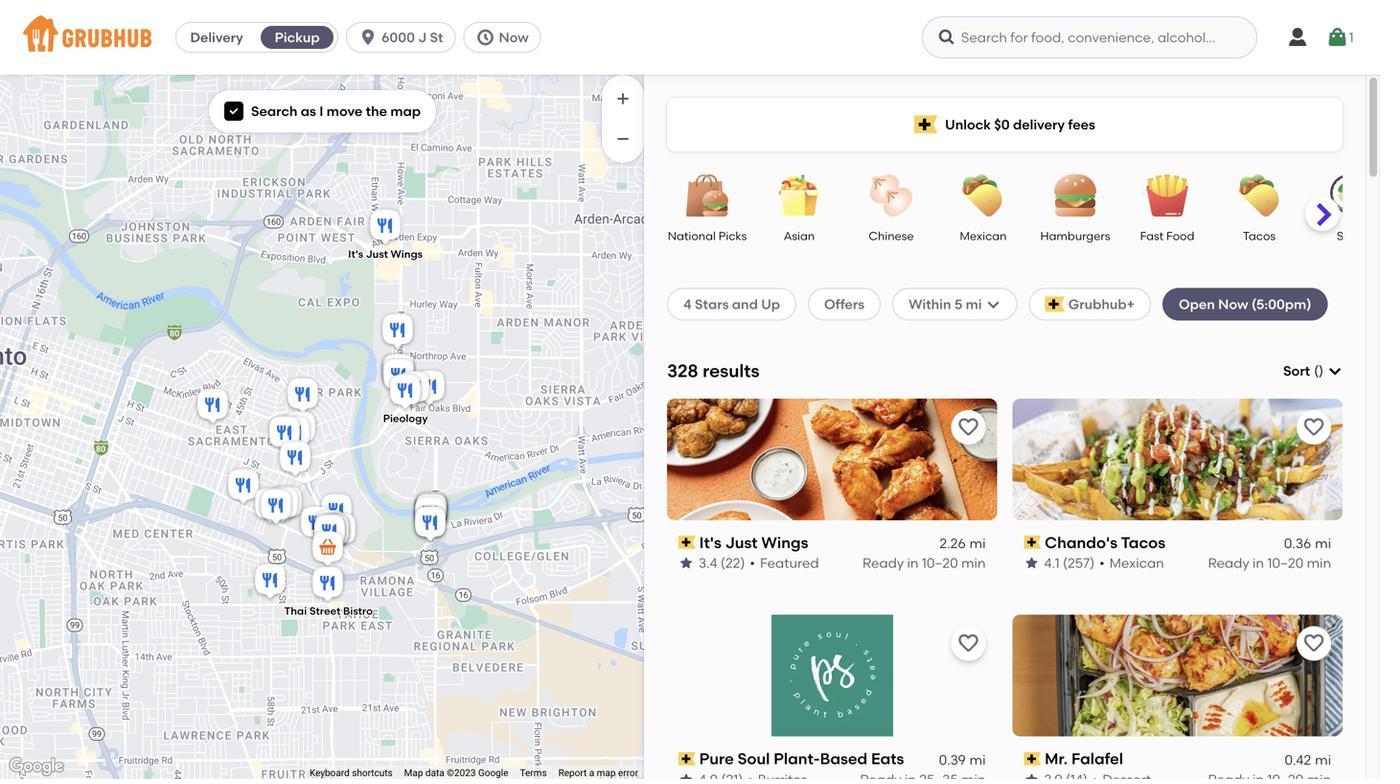 Task type: vqa. For each thing, say whether or not it's contained in the screenshot.
my
no



Task type: describe. For each thing, give the bounding box(es) containing it.
east patio mexicano image
[[224, 466, 263, 508]]

0.39 mi
[[939, 752, 986, 768]]

• mexican
[[1099, 555, 1164, 571]]

mr.
[[1045, 750, 1068, 768]]

mountain mike's pizza image
[[412, 491, 450, 533]]

1 horizontal spatial now
[[1218, 296, 1248, 312]]

0.36 mi
[[1284, 535, 1331, 552]]

jamba juice image
[[311, 511, 349, 553]]

svg image for now
[[476, 28, 495, 47]]

shortcuts
[[352, 767, 393, 779]]

proceed to checkout
[[1146, 529, 1285, 546]]

national
[[668, 229, 716, 243]]

sort
[[1283, 363, 1310, 379]]

tacos image
[[1226, 174, 1293, 217]]

terms
[[520, 767, 547, 779]]

$0
[[994, 116, 1010, 133]]

falafel
[[1071, 750, 1123, 768]]

©2023
[[447, 767, 476, 779]]

chef bo image
[[410, 368, 449, 410]]

terms link
[[520, 767, 547, 779]]

star icon image for pure soul plant-based eats
[[679, 772, 694, 779]]

bistro
[[343, 605, 373, 618]]

save mart supermarket image
[[251, 485, 289, 528]]

10–20 for chando's tacos
[[1267, 555, 1304, 571]]

hao bao dumplings image
[[317, 491, 356, 533]]

within 5 mi
[[909, 296, 982, 312]]

open now (5:00pm)
[[1179, 296, 1312, 312]]

a
[[589, 767, 594, 779]]

i
[[319, 103, 323, 119]]

3.4
[[699, 555, 717, 571]]

up
[[761, 296, 780, 312]]

save this restaurant image for plant-
[[957, 632, 980, 655]]

report a map error
[[558, 767, 638, 779]]

• featured
[[750, 555, 819, 571]]

plant-
[[774, 750, 820, 768]]

checkout
[[1222, 529, 1285, 546]]

food
[[1166, 229, 1195, 243]]

open
[[1179, 296, 1215, 312]]

bento box | f65 image
[[311, 512, 349, 554]]

panera bread image
[[379, 311, 417, 353]]

j
[[418, 29, 427, 46]]

7 eleven image
[[314, 511, 353, 553]]

chipotle image
[[264, 484, 302, 527]]

4.1
[[1044, 555, 1060, 571]]

pure soul plant-based eats image
[[281, 409, 319, 451]]

hamburgers image
[[1042, 174, 1109, 217]]

6000 j st button
[[346, 22, 463, 53]]

just inside map region
[[366, 248, 388, 261]]

star icon image for mr. falafel
[[1024, 772, 1039, 779]]

pieology image
[[386, 371, 425, 414]]

map data ©2023 google
[[404, 767, 508, 779]]

sushi
[[1337, 229, 1366, 243]]

mi right 5
[[966, 296, 982, 312]]

map region
[[0, 0, 861, 779]]

giovanni's old world new york pizzeria f image
[[297, 504, 335, 546]]

pieology
[[383, 412, 428, 425]]

save this restaurant button for chando's tacos
[[1297, 410, 1331, 445]]

delivery
[[190, 29, 243, 46]]

as
[[301, 103, 316, 119]]

4
[[683, 296, 692, 312]]

unlock
[[945, 116, 991, 133]]

• for just
[[750, 555, 755, 571]]

fast food image
[[1134, 174, 1201, 217]]

denny's image
[[411, 504, 449, 546]]

save this restaurant image
[[1302, 416, 1325, 439]]

hamburgers
[[1040, 229, 1110, 243]]

twin peaks image
[[380, 356, 418, 398]]

svg image up unlock
[[937, 28, 956, 47]]

chando's tacos
[[1045, 533, 1166, 552]]

asian image
[[766, 174, 833, 217]]

ready for chando's tacos
[[1208, 555, 1249, 571]]

thai
[[284, 605, 307, 618]]

keyboard shortcuts
[[310, 767, 393, 779]]

svg image right 5
[[986, 297, 1001, 312]]

subscription pass image for pure soul plant-based eats
[[679, 752, 696, 766]]

chando's
[[1045, 533, 1118, 552]]

featured
[[760, 555, 819, 571]]

chinese
[[869, 229, 914, 243]]

grubhub plus flag logo image for unlock $0 delivery fees
[[914, 115, 937, 134]]

0.42
[[1285, 752, 1311, 768]]

now button
[[463, 22, 549, 53]]

min for chando's tacos
[[1307, 555, 1331, 571]]

svg image for 1
[[1326, 26, 1349, 49]]

1 button
[[1326, 20, 1354, 55]]

data
[[425, 767, 444, 779]]

mr. falafel image
[[275, 414, 313, 456]]

328
[[667, 360, 698, 382]]

search as i move the map
[[251, 103, 421, 119]]

1 horizontal spatial map
[[597, 767, 616, 779]]

grubhub+
[[1068, 296, 1135, 312]]

6000
[[382, 29, 415, 46]]

chinese image
[[858, 174, 925, 217]]

delivery button
[[176, 22, 257, 53]]

to
[[1205, 529, 1218, 546]]

min for it's just wings
[[961, 555, 986, 571]]

beach hut deli image
[[321, 510, 359, 553]]

mi for mr. falafel
[[1315, 752, 1331, 768]]

0.36
[[1284, 535, 1311, 552]]

svg image left 1 button
[[1286, 26, 1309, 49]]

chando's tacos logo image
[[1013, 398, 1343, 520]]

search
[[251, 103, 298, 119]]

in for chando's tacos
[[1253, 555, 1264, 571]]

ny gyros & philly's image
[[412, 491, 450, 533]]

grubhub plus flag logo image for grubhub+
[[1045, 297, 1065, 312]]

fast
[[1140, 229, 1164, 243]]

google
[[478, 767, 508, 779]]

picks
[[719, 229, 747, 243]]

chando's tacos image
[[276, 438, 314, 481]]

1 horizontal spatial it's just wings
[[699, 533, 808, 552]]

ready in 10–20 min for chando's tacos
[[1208, 555, 1331, 571]]

metro food & liquor (h st) image
[[265, 414, 304, 456]]

pure soul plant-based eats logo image
[[771, 615, 893, 737]]

1
[[1349, 29, 1354, 45]]

it's just wings logo image
[[667, 398, 997, 520]]

5
[[954, 296, 963, 312]]

(257)
[[1063, 555, 1095, 571]]

soul
[[738, 750, 770, 768]]

now inside button
[[499, 29, 529, 46]]

(22)
[[721, 555, 745, 571]]

svg image for 6000 j st
[[359, 28, 378, 47]]

in for it's just wings
[[907, 555, 919, 571]]

pure soul plant-based eats
[[699, 750, 904, 768]]

chevron extramile image
[[309, 529, 347, 571]]

1 horizontal spatial it's
[[699, 533, 722, 552]]

0 vertical spatial mexican
[[960, 229, 1007, 243]]



Task type: locate. For each thing, give the bounding box(es) containing it.
thai street bistro image
[[309, 564, 347, 606]]

just up (22)
[[725, 533, 758, 552]]

mr. falafel logo image
[[1013, 615, 1343, 737]]

the
[[366, 103, 387, 119]]

it's up 3.4
[[699, 533, 722, 552]]

0 vertical spatial it's
[[348, 248, 363, 261]]

street
[[309, 605, 341, 618]]

0 horizontal spatial ready in 10–20 min
[[863, 555, 986, 571]]

10–20 down 0.36
[[1267, 555, 1304, 571]]

grubhub plus flag logo image left grubhub+
[[1045, 297, 1065, 312]]

none field containing sort
[[1283, 361, 1343, 381]]

pickup
[[275, 29, 320, 46]]

2 in from the left
[[1253, 555, 1264, 571]]

2 min from the left
[[1307, 555, 1331, 571]]

main navigation navigation
[[0, 0, 1380, 75]]

keyboard
[[310, 767, 350, 779]]

1 min from the left
[[961, 555, 986, 571]]

0 horizontal spatial it's just wings
[[348, 248, 423, 261]]

it's just wings image
[[366, 207, 404, 249]]

4.1 (257)
[[1044, 555, 1095, 571]]

ready in 10–20 min down 2.26
[[863, 555, 986, 571]]

0.39
[[939, 752, 966, 768]]

1 horizontal spatial ready in 10–20 min
[[1208, 555, 1331, 571]]

(5:00pm)
[[1252, 296, 1312, 312]]

svg image right )
[[1327, 363, 1343, 379]]

mi right 2.26
[[970, 535, 986, 552]]

save this restaurant image for wings
[[957, 416, 980, 439]]

bruchi's image
[[379, 351, 417, 393]]

star icon image for chando's tacos
[[1024, 555, 1039, 571]]

ready
[[863, 555, 904, 571], [1208, 555, 1249, 571]]

svg image
[[1286, 26, 1309, 49], [937, 28, 956, 47], [986, 297, 1001, 312], [1327, 363, 1343, 379]]

in
[[907, 555, 919, 571], [1253, 555, 1264, 571]]

subscription pass image for chando's tacos
[[1024, 536, 1041, 549]]

• for tacos
[[1099, 555, 1105, 571]]

2 • from the left
[[1099, 555, 1105, 571]]

the original mels image
[[380, 351, 418, 393]]

svg image
[[1326, 26, 1349, 49], [359, 28, 378, 47], [476, 28, 495, 47], [228, 106, 240, 117]]

min down 0.36 mi
[[1307, 555, 1331, 571]]

map
[[404, 767, 423, 779]]

map right a
[[597, 767, 616, 779]]

1 vertical spatial grubhub plus flag logo image
[[1045, 297, 1065, 312]]

10–20
[[922, 555, 958, 571], [1267, 555, 1304, 571]]

0 horizontal spatial min
[[961, 555, 986, 571]]

•
[[750, 555, 755, 571], [1099, 555, 1105, 571]]

mi right 0.36
[[1315, 535, 1331, 552]]

1 ready in 10–20 min from the left
[[863, 555, 986, 571]]

0 horizontal spatial •
[[750, 555, 755, 571]]

delivery
[[1013, 116, 1065, 133]]

pita pit image
[[311, 507, 350, 550]]

tacos
[[1243, 229, 1276, 243], [1121, 533, 1166, 552]]

0 vertical spatial map
[[390, 103, 421, 119]]

10–20 for it's just wings
[[922, 555, 958, 571]]

tea bay image
[[412, 490, 450, 532]]

ready in 10–20 min down checkout
[[1208, 555, 1331, 571]]

and
[[732, 296, 758, 312]]

svg image for search as i move the map
[[228, 106, 240, 117]]

togo's image
[[257, 486, 295, 529]]

0 horizontal spatial mexican
[[960, 229, 1007, 243]]

min down 2.26 mi on the right bottom
[[961, 555, 986, 571]]

just
[[366, 248, 388, 261], [725, 533, 758, 552]]

st
[[430, 29, 443, 46]]

mexican down chando's tacos
[[1110, 555, 1164, 571]]

star icon image
[[679, 555, 694, 571], [1024, 555, 1039, 571], [679, 772, 694, 779], [1024, 772, 1039, 779]]

minus icon image
[[613, 129, 633, 149]]

0 horizontal spatial in
[[907, 555, 919, 571]]

1 horizontal spatial 10–20
[[1267, 555, 1304, 571]]

keyboard shortcuts button
[[310, 766, 393, 779]]

mi right the 0.39
[[970, 752, 986, 768]]

328 results
[[667, 360, 760, 382]]

1 horizontal spatial tacos
[[1243, 229, 1276, 243]]

wings up • featured
[[761, 533, 808, 552]]

0 horizontal spatial tacos
[[1121, 533, 1166, 552]]

grubhub plus flag logo image
[[914, 115, 937, 134], [1045, 297, 1065, 312]]

1 horizontal spatial mexican
[[1110, 555, 1164, 571]]

mi for it's just wings
[[970, 535, 986, 552]]

it's just wings up panera bread image
[[348, 248, 423, 261]]

2 10–20 from the left
[[1267, 555, 1304, 571]]

1 10–20 from the left
[[922, 555, 958, 571]]

subscription pass image for mr. falafel
[[1024, 752, 1041, 766]]

mi for pure soul plant-based eats
[[970, 752, 986, 768]]

google image
[[5, 754, 68, 779]]

1 vertical spatial it's
[[699, 533, 722, 552]]

(
[[1314, 363, 1319, 379]]

0 vertical spatial just
[[366, 248, 388, 261]]

subscription pass image left mr.
[[1024, 752, 1041, 766]]

0 horizontal spatial map
[[390, 103, 421, 119]]

svg image inside the 6000 j st button
[[359, 28, 378, 47]]

mezcal grill image
[[251, 561, 289, 603]]

wings
[[391, 248, 423, 261], [761, 533, 808, 552]]

0 horizontal spatial grubhub plus flag logo image
[[914, 115, 937, 134]]

• right (22)
[[750, 555, 755, 571]]

the meltdown image
[[411, 504, 449, 546]]

0 horizontal spatial 10–20
[[922, 555, 958, 571]]

fast food
[[1140, 229, 1195, 243]]

it's left it's just wings image
[[348, 248, 363, 261]]

0 horizontal spatial ready
[[863, 555, 904, 571]]

1 vertical spatial wings
[[761, 533, 808, 552]]

0 horizontal spatial wings
[[391, 248, 423, 261]]

save this restaurant button for mr. falafel
[[1297, 626, 1331, 661]]

1 vertical spatial map
[[597, 767, 616, 779]]

1 horizontal spatial just
[[725, 533, 758, 552]]

Search for food, convenience, alcohol... search field
[[922, 16, 1257, 58]]

save this restaurant image
[[957, 416, 980, 439], [957, 632, 980, 655], [1302, 632, 1325, 655]]

2 ready in 10–20 min from the left
[[1208, 555, 1331, 571]]

1 vertical spatial mexican
[[1110, 555, 1164, 571]]

0.42 mi
[[1285, 752, 1331, 768]]

ready right featured
[[863, 555, 904, 571]]

ready in 10–20 min
[[863, 555, 986, 571], [1208, 555, 1331, 571]]

pickup button
[[257, 22, 337, 53]]

)
[[1319, 363, 1324, 379]]

0 vertical spatial grubhub plus flag logo image
[[914, 115, 937, 134]]

it's
[[348, 248, 363, 261], [699, 533, 722, 552]]

tacos up • mexican
[[1121, 533, 1166, 552]]

based
[[820, 750, 868, 768]]

subscription pass image
[[679, 536, 696, 549]]

0 horizontal spatial now
[[499, 29, 529, 46]]

1 horizontal spatial min
[[1307, 555, 1331, 571]]

move
[[327, 103, 363, 119]]

grubhub plus flag logo image left unlock
[[914, 115, 937, 134]]

ready down proceed to checkout
[[1208, 555, 1249, 571]]

it's just wings inside map region
[[348, 248, 423, 261]]

now
[[499, 29, 529, 46], [1218, 296, 1248, 312]]

it's just wings up (22)
[[699, 533, 808, 552]]

now right "st"
[[499, 29, 529, 46]]

wings inside map region
[[391, 248, 423, 261]]

1 horizontal spatial wings
[[761, 533, 808, 552]]

1 horizontal spatial ready
[[1208, 555, 1249, 571]]

pure
[[699, 750, 734, 768]]

0 vertical spatial wings
[[391, 248, 423, 261]]

error
[[618, 767, 638, 779]]

10–20 down 2.26
[[922, 555, 958, 571]]

1 vertical spatial now
[[1218, 296, 1248, 312]]

panda express image
[[267, 484, 306, 526]]

2.26 mi
[[940, 535, 986, 552]]

save this restaurant button
[[951, 410, 986, 445], [1297, 410, 1331, 445], [951, 626, 986, 661], [1297, 626, 1331, 661]]

now right open
[[1218, 296, 1248, 312]]

stars
[[695, 296, 729, 312]]

2 ready from the left
[[1208, 555, 1249, 571]]

map right the
[[390, 103, 421, 119]]

star icon image for it's just wings
[[679, 555, 694, 571]]

1 ready from the left
[[863, 555, 904, 571]]

proceed
[[1146, 529, 1201, 546]]

asian
[[784, 229, 815, 243]]

national picks
[[668, 229, 747, 243]]

1 vertical spatial it's just wings
[[699, 533, 808, 552]]

results
[[703, 360, 760, 382]]

it's inside map region
[[348, 248, 363, 261]]

1 vertical spatial tacos
[[1121, 533, 1166, 552]]

2.26
[[940, 535, 966, 552]]

temple coffee image
[[194, 386, 232, 428]]

taco bell image
[[411, 494, 449, 536]]

subscription pass image left pure in the bottom of the page
[[679, 752, 696, 766]]

tacos down tacos image
[[1243, 229, 1276, 243]]

mi right the 0.42
[[1315, 752, 1331, 768]]

within
[[909, 296, 951, 312]]

subway® image
[[314, 511, 353, 553]]

1 • from the left
[[750, 555, 755, 571]]

svg image inside now button
[[476, 28, 495, 47]]

unlock $0 delivery fees
[[945, 116, 1095, 133]]

eats
[[871, 750, 904, 768]]

it's just wings
[[348, 248, 423, 261], [699, 533, 808, 552]]

None field
[[1283, 361, 1343, 381]]

1 horizontal spatial •
[[1099, 555, 1105, 571]]

mexican image
[[950, 174, 1017, 217]]

0 vertical spatial now
[[499, 29, 529, 46]]

national picks image
[[674, 174, 741, 217]]

save this restaurant button for it's just wings
[[951, 410, 986, 445]]

1 in from the left
[[907, 555, 919, 571]]

0 vertical spatial tacos
[[1243, 229, 1276, 243]]

wings up panera bread image
[[391, 248, 423, 261]]

save this restaurant button for pure soul plant-based eats
[[951, 626, 986, 661]]

the coconut river park image
[[284, 375, 322, 417]]

0 horizontal spatial it's
[[348, 248, 363, 261]]

plus icon image
[[613, 89, 633, 108]]

mexican
[[960, 229, 1007, 243], [1110, 555, 1164, 571]]

fees
[[1068, 116, 1095, 133]]

0 horizontal spatial just
[[366, 248, 388, 261]]

subscription pass image left chando's
[[1024, 536, 1041, 549]]

subscription pass image
[[1024, 536, 1041, 549], [679, 752, 696, 766], [1024, 752, 1041, 766]]

1 horizontal spatial grubhub plus flag logo image
[[1045, 297, 1065, 312]]

proceed to checkout button
[[1087, 520, 1344, 555]]

report a map error link
[[558, 767, 638, 779]]

0 vertical spatial it's just wings
[[348, 248, 423, 261]]

poke noke image
[[395, 369, 433, 411]]

mexican down 'mexican' image
[[960, 229, 1007, 243]]

ready for it's just wings
[[863, 555, 904, 571]]

3.4 (22)
[[699, 555, 745, 571]]

svg image inside 1 button
[[1326, 26, 1349, 49]]

1 horizontal spatial in
[[1253, 555, 1264, 571]]

min
[[961, 555, 986, 571], [1307, 555, 1331, 571]]

ready in 10–20 min for it's just wings
[[863, 555, 986, 571]]

mi for chando's tacos
[[1315, 535, 1331, 552]]

6000 j st
[[382, 29, 443, 46]]

thai street bistro
[[284, 605, 373, 618]]

just up panera bread image
[[366, 248, 388, 261]]

mr. falafel
[[1045, 750, 1123, 768]]

sort ( )
[[1283, 363, 1324, 379]]

• down chando's tacos
[[1099, 555, 1105, 571]]

1 vertical spatial just
[[725, 533, 758, 552]]

gordito burrito image
[[412, 489, 450, 531]]



